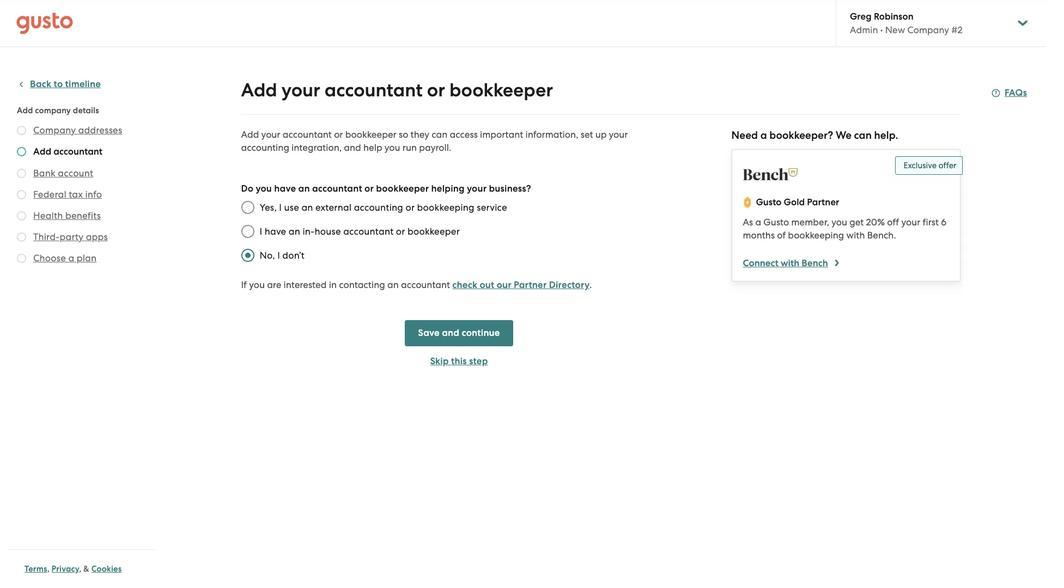Task type: describe. For each thing, give the bounding box(es) containing it.
information,
[[526, 129, 579, 140]]

1 vertical spatial have
[[265, 226, 286, 237]]

helping
[[432, 183, 465, 195]]

integration,
[[292, 142, 342, 153]]

20%
[[867, 217, 886, 228]]

back to timeline
[[30, 79, 101, 90]]

health
[[33, 210, 63, 221]]

bookkeeper down helping
[[408, 226, 460, 237]]

1 horizontal spatial partner
[[808, 197, 840, 208]]

&
[[83, 565, 89, 575]]

info
[[85, 189, 102, 200]]

faqs
[[1005, 87, 1028, 99]]

gusto gold partner
[[757, 197, 840, 208]]

months
[[743, 230, 775, 241]]

add accountant list
[[17, 124, 151, 267]]

payroll.
[[419, 142, 452, 153]]

cookies
[[91, 565, 122, 575]]

2 can from the left
[[855, 129, 872, 142]]

no,
[[260, 250, 275, 261]]

a for need
[[761, 129, 768, 142]]

plan
[[77, 253, 97, 264]]

bookkeeper up the important
[[450, 79, 553, 101]]

or up yes, i use an external accounting or bookkeeping service
[[365, 183, 374, 195]]

accounting inside add your accountant or bookkeeper so they can access important information, set up your accounting integration, and help you run payroll.
[[241, 142, 289, 153]]

back
[[30, 79, 51, 90]]

terms link
[[25, 565, 47, 575]]

are
[[267, 280, 282, 291]]

timeline
[[65, 79, 101, 90]]

connect
[[743, 258, 779, 269]]

and inside add your accountant or bookkeeper so they can access important information, set up your accounting integration, and help you run payroll.
[[344, 142, 361, 153]]

robinson
[[875, 11, 914, 22]]

addresses
[[78, 125, 122, 136]]

connect with bench
[[743, 258, 829, 269]]

save and continue
[[418, 328, 500, 339]]

0 vertical spatial gusto
[[757, 197, 782, 208]]

choose a plan button
[[33, 252, 97, 265]]

business?
[[489, 183, 532, 195]]

up
[[596, 129, 607, 140]]

service
[[477, 202, 508, 213]]

add for add accountant
[[33, 146, 51, 158]]

bench
[[802, 258, 829, 269]]

you inside if you are interested in contacting an accountant check out our partner directory .
[[249, 280, 265, 291]]

step
[[469, 356, 488, 368]]

health benefits button
[[33, 209, 101, 222]]

or inside add your accountant or bookkeeper so they can access important information, set up your accounting integration, and help you run payroll.
[[334, 129, 343, 140]]

gusto inside as a gusto member, you get 20% off your first 6 months of bookkeeping with bench.
[[764, 217, 790, 228]]

bookkeeping inside as a gusto member, you get 20% off your first 6 months of bookkeeping with bench.
[[789, 230, 845, 241]]

home image
[[16, 12, 73, 34]]

accountant up external
[[312, 183, 363, 195]]

contacting
[[339, 280, 385, 291]]

off
[[888, 217, 900, 228]]

in-
[[303, 226, 315, 237]]

0 horizontal spatial bookkeeping
[[417, 202, 475, 213]]

i for no,
[[278, 250, 280, 261]]

1 , from the left
[[47, 565, 50, 575]]

6
[[942, 217, 947, 228]]

bank account
[[33, 168, 93, 179]]

bookkeeper up yes, i use an external accounting or bookkeeping service
[[376, 183, 429, 195]]

external
[[316, 202, 352, 213]]

or up they
[[427, 79, 445, 101]]

Yes, I use an external accounting or bookkeeping service radio
[[236, 196, 260, 220]]

check image for third-
[[17, 233, 26, 242]]

No, I don't radio
[[236, 244, 260, 268]]

help
[[364, 142, 383, 153]]

privacy
[[52, 565, 79, 575]]

party
[[60, 232, 84, 243]]

you inside add your accountant or bookkeeper so they can access important information, set up your accounting integration, and help you run payroll.
[[385, 142, 401, 153]]

member,
[[792, 217, 830, 228]]

•
[[881, 25, 884, 35]]

details
[[73, 106, 99, 116]]

admin
[[851, 25, 879, 35]]

they
[[411, 129, 430, 140]]

do you have an accountant or bookkeeper helping your business?
[[241, 183, 532, 195]]

0 horizontal spatial partner
[[514, 280, 547, 291]]

add your accountant or bookkeeper so they can access important information, set up your accounting integration, and help you run payroll.
[[241, 129, 628, 153]]

check image for choose
[[17, 254, 26, 263]]

bookkeeper?
[[770, 129, 834, 142]]

exclusive offer
[[904, 161, 957, 171]]

greg
[[851, 11, 872, 22]]

I have an in-house accountant or bookkeeper radio
[[236, 220, 260, 244]]

a for choose
[[68, 253, 74, 264]]

tax
[[69, 189, 83, 200]]

you right do
[[256, 183, 272, 195]]

greg robinson admin • new company #2
[[851, 11, 963, 35]]

i have an in-house accountant or bookkeeper
[[260, 226, 460, 237]]

apps
[[86, 232, 108, 243]]

you inside as a gusto member, you get 20% off your first 6 months of bookkeeping with bench.
[[832, 217, 848, 228]]

#2
[[952, 25, 963, 35]]

an left in-
[[289, 226, 300, 237]]

if you are interested in contacting an accountant check out our partner directory .
[[241, 280, 592, 291]]

add company details
[[17, 106, 99, 116]]

privacy link
[[52, 565, 79, 575]]



Task type: vqa. For each thing, say whether or not it's contained in the screenshot.
first Visa from the left
no



Task type: locate. For each thing, give the bounding box(es) containing it.
0 horizontal spatial ,
[[47, 565, 50, 575]]

of
[[778, 230, 786, 241]]

partner right our
[[514, 280, 547, 291]]

you left get
[[832, 217, 848, 228]]

accountant up integration,
[[283, 129, 332, 140]]

1 check image from the top
[[17, 126, 26, 135]]

bookkeeping down member,
[[789, 230, 845, 241]]

company inside company addresses button
[[33, 125, 76, 136]]

i left the use
[[279, 202, 282, 213]]

benefits
[[65, 210, 101, 221]]

i up no,
[[260, 226, 262, 237]]

1 vertical spatial i
[[260, 226, 262, 237]]

need
[[732, 129, 759, 142]]

accountant inside if you are interested in contacting an accountant check out our partner directory .
[[401, 280, 450, 291]]

get
[[850, 217, 864, 228]]

2 vertical spatial i
[[278, 250, 280, 261]]

an up the use
[[299, 183, 310, 195]]

if
[[241, 280, 247, 291]]

1 can from the left
[[432, 129, 448, 140]]

0 vertical spatial with
[[847, 230, 866, 241]]

gusto right the gold badge icon
[[757, 197, 782, 208]]

check image left federal
[[17, 190, 26, 200]]

federal
[[33, 189, 66, 200]]

important
[[480, 129, 524, 140]]

0 vertical spatial have
[[274, 183, 296, 195]]

4 check image from the top
[[17, 254, 26, 263]]

1 vertical spatial company
[[33, 125, 76, 136]]

with
[[847, 230, 866, 241], [781, 258, 800, 269]]

or up integration,
[[334, 129, 343, 140]]

partner up member,
[[808, 197, 840, 208]]

a left plan at the top of page
[[68, 253, 74, 264]]

gusto up of
[[764, 217, 790, 228]]

, left & at the left of the page
[[79, 565, 81, 575]]

set
[[581, 129, 593, 140]]

don't
[[283, 250, 305, 261]]

your inside as a gusto member, you get 20% off your first 6 months of bookkeeping with bench.
[[902, 217, 921, 228]]

1 horizontal spatial accounting
[[354, 202, 404, 213]]

this
[[451, 356, 467, 368]]

company
[[908, 25, 950, 35], [33, 125, 76, 136]]

accounting down do you have an accountant or bookkeeper helping your business?
[[354, 202, 404, 213]]

0 vertical spatial check image
[[17, 147, 26, 156]]

company left "#2"
[[908, 25, 950, 35]]

choose a plan
[[33, 253, 97, 264]]

cookies button
[[91, 563, 122, 576]]

0 vertical spatial partner
[[808, 197, 840, 208]]

company
[[35, 106, 71, 116]]

have
[[274, 183, 296, 195], [265, 226, 286, 237]]

a right need
[[761, 129, 768, 142]]

bookkeeping
[[417, 202, 475, 213], [789, 230, 845, 241]]

as
[[743, 217, 754, 228]]

continue
[[462, 328, 500, 339]]

accountant left check
[[401, 280, 450, 291]]

add for add company details
[[17, 106, 33, 116]]

0 horizontal spatial and
[[344, 142, 361, 153]]

add for add your accountant or bookkeeper
[[241, 79, 277, 101]]

and left help
[[344, 142, 361, 153]]

to
[[54, 79, 63, 90]]

have up no, i don't
[[265, 226, 286, 237]]

skip this step
[[430, 356, 488, 368]]

with down get
[[847, 230, 866, 241]]

a inside as a gusto member, you get 20% off your first 6 months of bookkeeping with bench.
[[756, 217, 762, 228]]

1 vertical spatial a
[[756, 217, 762, 228]]

1 vertical spatial bookkeeping
[[789, 230, 845, 241]]

0 vertical spatial company
[[908, 25, 950, 35]]

add
[[241, 79, 277, 101], [17, 106, 33, 116], [241, 129, 259, 140], [33, 146, 51, 158]]

can right we
[[855, 129, 872, 142]]

and inside save and continue "button"
[[442, 328, 460, 339]]

.
[[590, 280, 592, 291]]

accountant inside add your accountant or bookkeeper so they can access important information, set up your accounting integration, and help you run payroll.
[[283, 129, 332, 140]]

with inside as a gusto member, you get 20% off your first 6 months of bookkeeping with bench.
[[847, 230, 866, 241]]

0 horizontal spatial accounting
[[241, 142, 289, 153]]

back to timeline button
[[17, 78, 101, 91]]

check out our partner directory link
[[453, 280, 590, 291]]

check image for bank
[[17, 169, 26, 178]]

0 vertical spatial bookkeeping
[[417, 202, 475, 213]]

i for yes,
[[279, 202, 282, 213]]

bookkeeping down helping
[[417, 202, 475, 213]]

1 vertical spatial gusto
[[764, 217, 790, 228]]

3 check image from the top
[[17, 212, 26, 221]]

2 check image from the top
[[17, 169, 26, 178]]

1 vertical spatial accounting
[[354, 202, 404, 213]]

with left bench
[[781, 258, 800, 269]]

as a gusto member, you get 20% off your first 6 months of bookkeeping with bench.
[[743, 217, 947, 241]]

bookkeeper inside add your accountant or bookkeeper so they can access important information, set up your accounting integration, and help you run payroll.
[[346, 129, 397, 140]]

skip this step button
[[405, 356, 513, 369]]

0 vertical spatial and
[[344, 142, 361, 153]]

1 horizontal spatial with
[[847, 230, 866, 241]]

can inside add your accountant or bookkeeper so they can access important information, set up your accounting integration, and help you run payroll.
[[432, 129, 448, 140]]

you
[[385, 142, 401, 153], [256, 183, 272, 195], [832, 217, 848, 228], [249, 280, 265, 291]]

or down yes, i use an external accounting or bookkeeping service
[[396, 226, 405, 237]]

an inside if you are interested in contacting an accountant check out our partner directory .
[[388, 280, 399, 291]]

1 vertical spatial and
[[442, 328, 460, 339]]

bench.
[[868, 230, 897, 241]]

company addresses button
[[33, 124, 122, 137]]

an right the use
[[302, 202, 313, 213]]

1 vertical spatial with
[[781, 258, 800, 269]]

check image down add company details
[[17, 126, 26, 135]]

i right no,
[[278, 250, 280, 261]]

third-party apps
[[33, 232, 108, 243]]

your
[[282, 79, 320, 101], [262, 129, 281, 140], [609, 129, 628, 140], [467, 183, 487, 195], [902, 217, 921, 228]]

add accountant
[[33, 146, 103, 158]]

accounting
[[241, 142, 289, 153], [354, 202, 404, 213]]

a for as
[[756, 217, 762, 228]]

and right save
[[442, 328, 460, 339]]

0 horizontal spatial can
[[432, 129, 448, 140]]

you right if
[[249, 280, 265, 291]]

check image
[[17, 126, 26, 135], [17, 190, 26, 200], [17, 212, 26, 221], [17, 254, 26, 263]]

first
[[923, 217, 939, 228]]

do
[[241, 183, 254, 195]]

yes, i use an external accounting or bookkeeping service
[[260, 202, 508, 213]]

add your accountant or bookkeeper
[[241, 79, 553, 101]]

no, i don't
[[260, 250, 305, 261]]

, left 'privacy' link
[[47, 565, 50, 575]]

third-
[[33, 232, 60, 243]]

accountant inside add accountant list
[[54, 146, 103, 158]]

1 horizontal spatial bookkeeping
[[789, 230, 845, 241]]

bookkeeper up help
[[346, 129, 397, 140]]

check image for company
[[17, 126, 26, 135]]

bookkeeper
[[450, 79, 553, 101], [346, 129, 397, 140], [376, 183, 429, 195], [408, 226, 460, 237]]

check image
[[17, 147, 26, 156], [17, 169, 26, 178], [17, 233, 26, 242]]

0 horizontal spatial with
[[781, 258, 800, 269]]

a right as
[[756, 217, 762, 228]]

a
[[761, 129, 768, 142], [756, 217, 762, 228], [68, 253, 74, 264]]

accountant down company addresses
[[54, 146, 103, 158]]

check image for health
[[17, 212, 26, 221]]

save
[[418, 328, 440, 339]]

federal tax info button
[[33, 188, 102, 201]]

add for add your accountant or bookkeeper so they can access important information, set up your accounting integration, and help you run payroll.
[[241, 129, 259, 140]]

you down "so"
[[385, 142, 401, 153]]

1 check image from the top
[[17, 147, 26, 156]]

gold
[[784, 197, 806, 208]]

2 , from the left
[[79, 565, 81, 575]]

add inside list
[[33, 146, 51, 158]]

so
[[399, 129, 409, 140]]

1 horizontal spatial can
[[855, 129, 872, 142]]

interested
[[284, 280, 327, 291]]

or down do you have an accountant or bookkeeper helping your business?
[[406, 202, 415, 213]]

1 horizontal spatial company
[[908, 25, 950, 35]]

0 vertical spatial a
[[761, 129, 768, 142]]

gold badge image
[[743, 196, 752, 209]]

1 vertical spatial partner
[[514, 280, 547, 291]]

need a bookkeeper? we can help.
[[732, 129, 899, 142]]

company inside greg robinson admin • new company #2
[[908, 25, 950, 35]]

0 vertical spatial accounting
[[241, 142, 289, 153]]

check image left choose
[[17, 254, 26, 263]]

3 check image from the top
[[17, 233, 26, 242]]

0 horizontal spatial company
[[33, 125, 76, 136]]

exclusive
[[904, 161, 937, 171]]

our
[[497, 280, 512, 291]]

an
[[299, 183, 310, 195], [302, 202, 313, 213], [289, 226, 300, 237], [388, 280, 399, 291]]

an right contacting
[[388, 280, 399, 291]]

accountant down yes, i use an external accounting or bookkeeping service
[[344, 226, 394, 237]]

in
[[329, 280, 337, 291]]

save and continue button
[[405, 321, 513, 347]]

2 vertical spatial check image
[[17, 233, 26, 242]]

2 vertical spatial a
[[68, 253, 74, 264]]

access
[[450, 129, 478, 140]]

check image left the 'health'
[[17, 212, 26, 221]]

check image left add accountant
[[17, 147, 26, 156]]

accounting up do
[[241, 142, 289, 153]]

1 vertical spatial check image
[[17, 169, 26, 178]]

bank account button
[[33, 167, 93, 180]]

1 horizontal spatial and
[[442, 328, 460, 339]]

i
[[279, 202, 282, 213], [260, 226, 262, 237], [278, 250, 280, 261]]

we
[[836, 129, 852, 142]]

a inside 'button'
[[68, 253, 74, 264]]

federal tax info
[[33, 189, 102, 200]]

company down company
[[33, 125, 76, 136]]

offer
[[939, 161, 957, 171]]

0 vertical spatial i
[[279, 202, 282, 213]]

check image left the bank
[[17, 169, 26, 178]]

can up the payroll.
[[432, 129, 448, 140]]

check
[[453, 280, 478, 291]]

check image left third-
[[17, 233, 26, 242]]

directory
[[550, 280, 590, 291]]

company addresses
[[33, 125, 122, 136]]

health benefits
[[33, 210, 101, 221]]

faqs button
[[992, 87, 1028, 100]]

accountant
[[325, 79, 423, 101], [283, 129, 332, 140], [54, 146, 103, 158], [312, 183, 363, 195], [344, 226, 394, 237], [401, 280, 450, 291]]

1 horizontal spatial ,
[[79, 565, 81, 575]]

terms
[[25, 565, 47, 575]]

new
[[886, 25, 906, 35]]

out
[[480, 280, 495, 291]]

add inside add your accountant or bookkeeper so they can access important information, set up your accounting integration, and help you run payroll.
[[241, 129, 259, 140]]

have up the use
[[274, 183, 296, 195]]

2 check image from the top
[[17, 190, 26, 200]]

gusto
[[757, 197, 782, 208], [764, 217, 790, 228]]

third-party apps button
[[33, 231, 108, 244]]

help.
[[875, 129, 899, 142]]

accountant up "so"
[[325, 79, 423, 101]]

terms , privacy , & cookies
[[25, 565, 122, 575]]

check image for federal
[[17, 190, 26, 200]]



